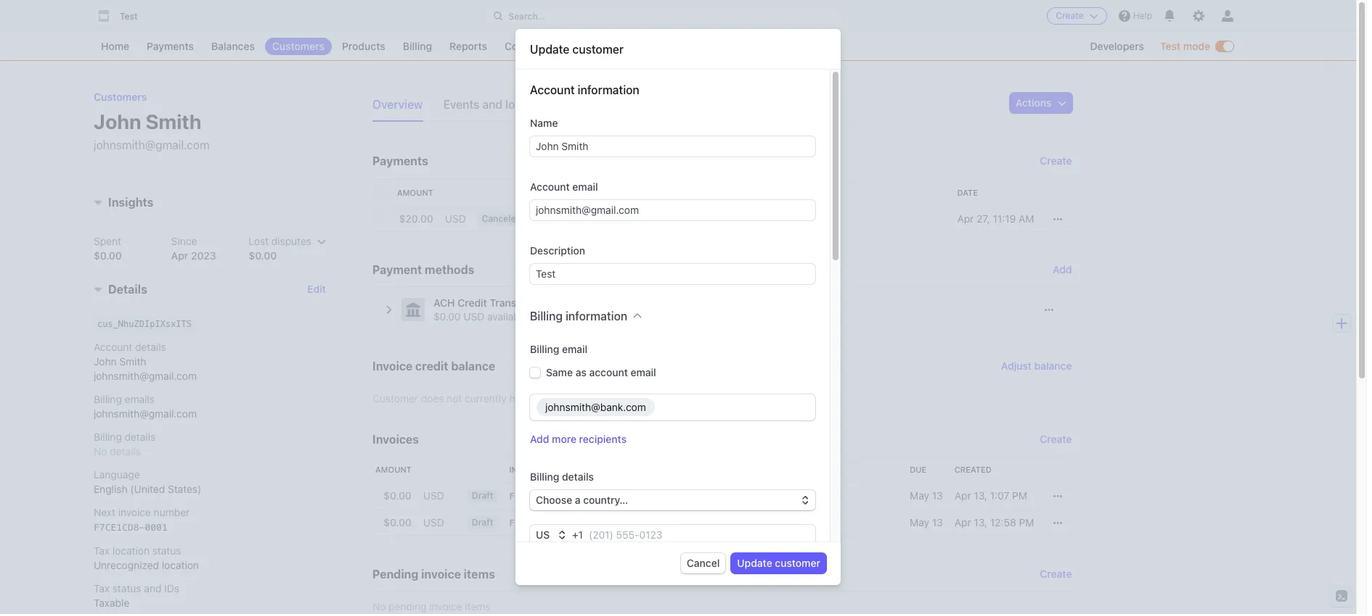 Task type: vqa. For each thing, say whether or not it's contained in the screenshot.
USD LINK for Apr 13, 1:07 PM
yes



Task type: locate. For each thing, give the bounding box(es) containing it.
f7ce1cd8-draft link up cancel
[[503, 510, 904, 537]]

0 vertical spatial 13,
[[974, 490, 987, 502]]

details up choose a country…
[[562, 471, 594, 484]]

draft link up pending invoice items
[[462, 510, 503, 537]]

add inside button
[[530, 433, 549, 446]]

status up taxable
[[112, 583, 141, 596]]

account
[[530, 83, 575, 97], [530, 181, 570, 193], [94, 342, 132, 354]]

apr for apr 13, 12:58 pm
[[955, 517, 971, 529]]

customers link left products link
[[265, 38, 332, 55]]

0 vertical spatial draft
[[472, 491, 493, 502]]

1 svg image from the top
[[1053, 493, 1062, 501]]

$0.00 down invoices
[[383, 490, 412, 502]]

1 vertical spatial may
[[910, 517, 929, 529]]

billing inside 'billing emails johnsmith@gmail.com'
[[94, 394, 122, 406]]

more
[[552, 433, 577, 446]]

apr down created
[[955, 490, 971, 502]]

apr left "27,"
[[957, 213, 974, 225]]

balance up customer does not currently have a balance.
[[451, 360, 495, 373]]

1 tax from the top
[[94, 546, 110, 558]]

1 horizontal spatial add
[[1053, 264, 1072, 276]]

0 vertical spatial john
[[94, 110, 141, 134]]

13 left apr 13, 12:58 pm
[[932, 517, 943, 529]]

billing up 'choose'
[[530, 471, 559, 484]]

2 draft from the top
[[472, 518, 493, 529]]

items down pending invoice items
[[465, 601, 490, 614]]

0 horizontal spatial customers
[[94, 91, 147, 103]]

f7ce1cd8-draft link up (201) 555-0123 phone field
[[503, 484, 904, 510]]

2 vertical spatial create button
[[1040, 568, 1072, 582]]

2 13 from the top
[[932, 517, 943, 529]]

may 13 link for apr 13, 1:07 pm
[[904, 484, 949, 510]]

1 vertical spatial a
[[575, 494, 581, 507]]

0 vertical spatial account
[[530, 83, 575, 97]]

f7ce1cd8-draft link
[[503, 484, 904, 510], [503, 510, 904, 537]]

draft
[[472, 491, 493, 502], [472, 518, 493, 529]]

1 f7ce1cd8-draft from the top
[[509, 492, 589, 502]]

test for test
[[120, 11, 138, 22]]

billing up same
[[530, 343, 559, 356]]

tax inside "tax location status unrecognized location"
[[94, 546, 110, 558]]

0 vertical spatial smith
[[146, 110, 201, 134]]

payments down overview button
[[372, 155, 428, 168]]

draft down choose a country…
[[560, 518, 589, 529]]

details button
[[88, 276, 147, 299]]

amount
[[397, 188, 433, 197], [375, 465, 412, 475]]

billing left reports at the top of page
[[403, 40, 432, 52]]

13, left 12:58
[[974, 517, 987, 529]]

billing up language
[[94, 432, 122, 444]]

details inside "account details john smith johnsmith@gmail.com"
[[135, 342, 166, 354]]

1 vertical spatial status
[[112, 583, 141, 596]]

account inside "account details john smith johnsmith@gmail.com"
[[94, 342, 132, 354]]

0 vertical spatial update
[[530, 43, 570, 56]]

2 f7ce1cd8-draft link from the top
[[503, 510, 904, 537]]

a
[[534, 393, 540, 405], [575, 494, 581, 507]]

13, inside apr 13, 1:07 pm link
[[974, 490, 987, 502]]

1 vertical spatial invoice
[[421, 569, 461, 582]]

2 $0.00 link from the top
[[372, 510, 417, 537]]

may 13 for apr 13, 12:58 pm
[[910, 517, 943, 529]]

1 draft from the top
[[560, 492, 589, 502]]

customers left products on the left top
[[272, 40, 325, 52]]

0 horizontal spatial no
[[94, 446, 107, 458]]

0 vertical spatial information
[[578, 83, 639, 97]]

0 vertical spatial invoice
[[118, 507, 151, 519]]

Account email email field
[[530, 200, 815, 221]]

1 vertical spatial items
[[465, 601, 490, 614]]

1 vertical spatial email
[[562, 343, 588, 356]]

$20.00 link
[[391, 206, 439, 232]]

0 vertical spatial f7ce1cd8-draft
[[509, 492, 589, 502]]

name
[[530, 117, 558, 129]]

account for account email
[[530, 181, 570, 193]]

billing up billing email
[[530, 310, 563, 323]]

items up no pending invoice items
[[464, 569, 495, 582]]

0 vertical spatial invoice
[[372, 360, 413, 373]]

invoice
[[118, 507, 151, 519], [421, 569, 461, 582], [429, 601, 462, 614]]

1 horizontal spatial balance
[[1034, 360, 1072, 372]]

0 horizontal spatial customers link
[[94, 91, 147, 103]]

2 13, from the top
[[974, 517, 987, 529]]

tax for tax status and ids taxable
[[94, 583, 110, 596]]

1 vertical spatial svg image
[[1053, 519, 1062, 528]]

billing for billing information
[[530, 310, 563, 323]]

ids
[[164, 583, 179, 596]]

test up the home
[[120, 11, 138, 22]]

0 horizontal spatial status
[[112, 583, 141, 596]]

draft left 'choose'
[[472, 491, 493, 502]]

cancel button
[[681, 554, 726, 574]]

usd for apr 13, 12:58 pm
[[423, 517, 444, 529]]

1 vertical spatial f7ce1cd8-draft
[[509, 518, 589, 529]]

1 horizontal spatial update customer
[[737, 558, 820, 570]]

1 13 from the top
[[932, 490, 943, 502]]

billing inside billing details no details
[[94, 432, 122, 444]]

+ 1
[[572, 529, 583, 542]]

invoice up no pending invoice items
[[421, 569, 461, 582]]

johnsmith@gmail.com up emails
[[94, 371, 197, 383]]

2 may 13 from the top
[[910, 517, 943, 529]]

may for apr 13, 1:07 pm
[[910, 490, 929, 502]]

13, for 1:07
[[974, 490, 987, 502]]

number up 0001
[[154, 507, 190, 519]]

f7ce1cd8-draft
[[509, 492, 589, 502], [509, 518, 589, 529]]

billing
[[403, 40, 432, 52], [530, 310, 563, 323], [530, 343, 559, 356], [94, 394, 122, 406], [94, 432, 122, 444], [530, 471, 559, 484]]

f7ce1cd8- down 'choose'
[[509, 518, 560, 529]]

usd link down invoices
[[417, 484, 450, 510]]

a inside dropdown button
[[575, 494, 581, 507]]

details down cus_nhuzdipixsxits
[[135, 342, 166, 354]]

0 horizontal spatial update customer
[[530, 43, 624, 56]]

may 13 link
[[904, 484, 949, 510], [904, 510, 949, 537]]

update customer button
[[731, 554, 826, 574]]

1 vertical spatial number
[[154, 507, 190, 519]]

f7ce1cd8-draft for apr 13, 12:58 pm
[[509, 518, 589, 529]]

1
[[578, 529, 583, 542]]

customers inside customers john smith johnsmith@gmail.com
[[94, 91, 147, 103]]

0 vertical spatial customers
[[272, 40, 325, 52]]

email up rabbit on the top
[[572, 181, 598, 193]]

1 vertical spatial draft
[[472, 518, 493, 529]]

f7ce1cd8- for apr 13, 1:07 pm
[[509, 492, 560, 502]]

customers
[[272, 40, 325, 52], [94, 91, 147, 103]]

1 vertical spatial usd
[[423, 490, 444, 502]]

date
[[957, 188, 978, 197]]

2 vertical spatial account
[[94, 342, 132, 354]]

and inside tax status and ids taxable
[[144, 583, 161, 596]]

2 vertical spatial usd
[[423, 517, 444, 529]]

svg image right the "actions"
[[1058, 99, 1066, 108]]

balance
[[451, 360, 495, 373], [1034, 360, 1072, 372]]

svg image for apr 13, 1:07 pm
[[1053, 493, 1062, 501]]

1 horizontal spatial a
[[575, 494, 581, 507]]

billing email
[[530, 343, 588, 356]]

pm right 1:07
[[1012, 490, 1027, 502]]

does
[[421, 393, 444, 405]]

invoice inside next invoice number f7ce1cd8-0001
[[118, 507, 151, 519]]

invoice up 'choose'
[[509, 465, 542, 475]]

0 vertical spatial customers link
[[265, 38, 332, 55]]

Description text field
[[530, 264, 815, 285]]

draft link left 'choose'
[[462, 484, 503, 510]]

billing for billing
[[403, 40, 432, 52]]

smith inside customers john smith johnsmith@gmail.com
[[146, 110, 201, 134]]

1 vertical spatial test
[[1160, 40, 1181, 52]]

f7ce1cd8- for apr 13, 12:58 pm
[[509, 518, 560, 529]]

Name text field
[[530, 137, 815, 157]]

1 vertical spatial invoice
[[509, 465, 542, 475]]

apr down since
[[171, 250, 188, 262]]

no up language
[[94, 446, 107, 458]]

invoice up 0001
[[118, 507, 151, 519]]

f7ce1cd8-
[[509, 492, 560, 502], [509, 518, 560, 529], [94, 523, 145, 534]]

1 vertical spatial svg image
[[1053, 215, 1062, 224]]

details up language
[[110, 446, 141, 458]]

draft down billing details at the bottom left
[[560, 492, 589, 502]]

1 horizontal spatial and
[[482, 98, 503, 111]]

f7ce1cd8- down invoice number on the bottom left
[[509, 492, 560, 502]]

2 f7ce1cd8-draft from the top
[[509, 518, 589, 529]]

and left the logs
[[482, 98, 503, 111]]

0 horizontal spatial add
[[530, 433, 549, 446]]

customers link
[[265, 38, 332, 55], [94, 91, 147, 103]]

choose a country…
[[536, 494, 628, 507]]

next invoice number f7ce1cd8-0001
[[94, 507, 190, 534]]

2 draft link from the top
[[462, 510, 503, 537]]

1 f7ce1cd8-draft link from the top
[[503, 484, 904, 510]]

details
[[108, 284, 147, 297]]

0 vertical spatial draft
[[560, 492, 589, 502]]

1 draft from the top
[[472, 491, 493, 502]]

0 vertical spatial may
[[910, 490, 929, 502]]

tab list containing overview
[[372, 93, 549, 122]]

1 vertical spatial 13
[[932, 517, 943, 529]]

0 vertical spatial email
[[572, 181, 598, 193]]

payments right the home
[[147, 40, 194, 52]]

no left pending
[[372, 601, 386, 614]]

0 vertical spatial johnsmith@gmail.com
[[94, 139, 210, 152]]

0 vertical spatial may 13
[[910, 490, 943, 502]]

usd link up pending invoice items
[[417, 510, 450, 537]]

f7ce1cd8-draft down billing details at the bottom left
[[509, 492, 589, 502]]

tax up taxable
[[94, 583, 110, 596]]

update down search…
[[530, 43, 570, 56]]

1 horizontal spatial update
[[737, 558, 772, 570]]

0 vertical spatial add
[[1053, 264, 1072, 276]]

f7ce1cd8-draft down 'choose'
[[509, 518, 589, 529]]

0 horizontal spatial number
[[154, 507, 190, 519]]

lost
[[249, 236, 269, 248]]

27,
[[977, 213, 990, 225]]

customers down home link
[[94, 91, 147, 103]]

products
[[342, 40, 385, 52]]

test left mode
[[1160, 40, 1181, 52]]

amount up $20.00
[[397, 188, 433, 197]]

svg image
[[1058, 99, 1066, 108], [1053, 215, 1062, 224]]

1 vertical spatial customer
[[775, 558, 820, 570]]

a right have
[[534, 393, 540, 405]]

$0.00 link
[[372, 484, 417, 510], [372, 510, 417, 537]]

customer
[[372, 393, 418, 405]]

1 vertical spatial no
[[372, 601, 386, 614]]

1 vertical spatial johnsmith@gmail.com
[[94, 371, 197, 383]]

0 horizontal spatial and
[[144, 583, 161, 596]]

svg image right am
[[1053, 215, 1062, 224]]

0 vertical spatial tax
[[94, 546, 110, 558]]

account up "name"
[[530, 83, 575, 97]]

13, left 1:07
[[974, 490, 987, 502]]

create
[[1056, 10, 1084, 21], [1040, 155, 1072, 167], [1040, 433, 1072, 446], [1040, 569, 1072, 581]]

johnsmith@gmail.com
[[94, 139, 210, 152], [94, 371, 197, 383], [94, 408, 197, 421]]

cus_nhuzdipixsxits
[[97, 320, 192, 330]]

0 vertical spatial usd
[[445, 213, 466, 225]]

f7ce1cd8- down next
[[94, 523, 145, 534]]

language
[[94, 469, 140, 482]]

unrecognized
[[94, 560, 159, 572]]

email up as
[[562, 343, 588, 356]]

2 vertical spatial johnsmith@gmail.com
[[94, 408, 197, 421]]

1 horizontal spatial payments
[[372, 155, 428, 168]]

1 vertical spatial customers
[[94, 91, 147, 103]]

test data
[[658, 62, 699, 70]]

edit button
[[307, 283, 326, 297]]

invoice down pending invoice items
[[429, 601, 462, 614]]

balance inside button
[[1034, 360, 1072, 372]]

1 vertical spatial amount
[[375, 465, 412, 475]]

draft up pending invoice items
[[472, 518, 493, 529]]

0 horizontal spatial update
[[530, 43, 570, 56]]

2 svg image from the top
[[1053, 519, 1062, 528]]

1 draft link from the top
[[462, 484, 503, 510]]

update
[[530, 43, 570, 56], [737, 558, 772, 570]]

13, inside apr 13, 12:58 pm link
[[974, 517, 987, 529]]

1 may 13 link from the top
[[904, 484, 949, 510]]

events
[[443, 98, 480, 111]]

13 left apr 13, 1:07 pm
[[932, 490, 943, 502]]

johnsmith@gmail.com up insights
[[94, 139, 210, 152]]

1 johnsmith@gmail.com from the top
[[94, 139, 210, 152]]

1 john from the top
[[94, 110, 141, 134]]

tax inside tax status and ids taxable
[[94, 583, 110, 596]]

1 $0.00 link from the top
[[372, 484, 417, 510]]

same
[[546, 367, 573, 379]]

2 balance from the left
[[1034, 360, 1072, 372]]

john
[[94, 110, 141, 134], [94, 356, 117, 368]]

1 may from the top
[[910, 490, 929, 502]]

rabbit link
[[543, 206, 951, 232]]

apr down apr 13, 1:07 pm
[[955, 517, 971, 529]]

tax location status unrecognized location
[[94, 546, 199, 572]]

2 draft from the top
[[560, 518, 589, 529]]

amount down invoices
[[375, 465, 412, 475]]

$0.00 link for apr 13, 1:07 pm
[[372, 484, 417, 510]]

1 may 13 from the top
[[910, 490, 943, 502]]

update customer
[[530, 43, 624, 56], [737, 558, 820, 570]]

tax up unrecognized at the left of page
[[94, 546, 110, 558]]

location up ids
[[162, 560, 199, 572]]

13, for 12:58
[[974, 517, 987, 529]]

tax status and ids taxable
[[94, 583, 179, 610]]

account up rabbit on the top
[[530, 181, 570, 193]]

1 vertical spatial update
[[737, 558, 772, 570]]

0 vertical spatial and
[[482, 98, 503, 111]]

0 horizontal spatial a
[[534, 393, 540, 405]]

and
[[482, 98, 503, 111], [144, 583, 161, 596]]

reports link
[[442, 38, 494, 55]]

tab list
[[372, 93, 549, 122]]

0 vertical spatial update customer
[[530, 43, 624, 56]]

0 vertical spatial test
[[120, 11, 138, 22]]

customers link down home link
[[94, 91, 147, 103]]

description up rabbit on the top
[[549, 188, 604, 197]]

f7ce1cd8- inside next invoice number f7ce1cd8-0001
[[94, 523, 145, 534]]

svg image
[[1053, 493, 1062, 501], [1053, 519, 1062, 528]]

$0.00 link up pending
[[372, 510, 417, 537]]

create button
[[1047, 7, 1107, 25], [1040, 151, 1072, 171], [1040, 568, 1072, 582]]

0 horizontal spatial balance
[[451, 360, 495, 373]]

0 vertical spatial 13
[[932, 490, 943, 502]]

email right account
[[631, 367, 656, 379]]

0 vertical spatial location
[[112, 546, 150, 558]]

0 vertical spatial pm
[[1012, 490, 1027, 502]]

email
[[572, 181, 598, 193], [562, 343, 588, 356], [631, 367, 656, 379]]

status down 0001
[[152, 546, 181, 558]]

insights button
[[88, 188, 153, 212]]

billing details
[[530, 471, 594, 484]]

invoice
[[372, 360, 413, 373], [509, 465, 542, 475]]

invoices
[[372, 433, 419, 447]]

0 vertical spatial create button
[[1047, 7, 1107, 25]]

information up billing email
[[566, 310, 627, 323]]

since
[[171, 236, 197, 248]]

$0.00
[[94, 250, 122, 262], [249, 250, 277, 262], [383, 490, 412, 502], [383, 517, 412, 529]]

information down more 'button'
[[578, 83, 639, 97]]

no inside billing details no details
[[94, 446, 107, 458]]

pm
[[1012, 490, 1027, 502], [1019, 517, 1034, 529]]

1 horizontal spatial customers
[[272, 40, 325, 52]]

status inside tax status and ids taxable
[[112, 583, 141, 596]]

details down 'billing emails johnsmith@gmail.com'
[[125, 432, 156, 444]]

payments link
[[139, 38, 201, 55]]

canceled
[[482, 213, 521, 224]]

add
[[1053, 264, 1072, 276], [530, 433, 549, 446]]

0 vertical spatial status
[[152, 546, 181, 558]]

1 horizontal spatial customer
[[775, 558, 820, 570]]

$0.00 link down invoices
[[372, 484, 417, 510]]

account information
[[530, 83, 639, 97]]

description down rabbit on the top
[[530, 245, 585, 257]]

number down more
[[545, 465, 579, 475]]

0 horizontal spatial customer
[[572, 43, 624, 56]]

1 vertical spatial location
[[162, 560, 199, 572]]

pending
[[389, 601, 427, 614]]

choose a country… button
[[530, 491, 815, 511]]

home
[[101, 40, 129, 52]]

johnsmith@gmail.com down emails
[[94, 408, 197, 421]]

overview button
[[372, 93, 432, 122]]

0 vertical spatial no
[[94, 446, 107, 458]]

1 13, from the top
[[974, 490, 987, 502]]

0 vertical spatial number
[[545, 465, 579, 475]]

apr 27, 11:19 am
[[957, 213, 1034, 225]]

credit
[[415, 360, 448, 373]]

a right 'choose'
[[575, 494, 581, 507]]

2 johnsmith@gmail.com from the top
[[94, 371, 197, 383]]

2 may 13 link from the top
[[904, 510, 949, 537]]

information for billing information
[[566, 310, 627, 323]]

english
[[94, 484, 127, 496]]

billing left emails
[[94, 394, 122, 406]]

1 horizontal spatial status
[[152, 546, 181, 558]]

invoice up customer
[[372, 360, 413, 373]]

recipients
[[579, 433, 627, 446]]

states)
[[168, 484, 201, 496]]

1 horizontal spatial invoice
[[509, 465, 542, 475]]

2 may from the top
[[910, 517, 929, 529]]

1 vertical spatial create button
[[1040, 151, 1072, 171]]

as
[[576, 367, 587, 379]]

pm right 12:58
[[1019, 517, 1034, 529]]

2 tax from the top
[[94, 583, 110, 596]]

1 vertical spatial smith
[[119, 356, 146, 368]]

svg image right 12:58
[[1053, 519, 1062, 528]]

billing for billing details
[[530, 471, 559, 484]]

1 vertical spatial john
[[94, 356, 117, 368]]

balance right adjust
[[1034, 360, 1072, 372]]

usd link for apr 13, 1:07 pm
[[417, 484, 450, 510]]

customers for customers john smith johnsmith@gmail.com
[[94, 91, 147, 103]]

more
[[563, 40, 587, 52]]

2 john from the top
[[94, 356, 117, 368]]

1 vertical spatial payments
[[372, 155, 428, 168]]

svg image down the create link
[[1053, 493, 1062, 501]]

1 vertical spatial 13,
[[974, 517, 987, 529]]

test inside button
[[120, 11, 138, 22]]

1 horizontal spatial customers link
[[265, 38, 332, 55]]

account down cus_nhuzdipixsxits
[[94, 342, 132, 354]]

no pending invoice items
[[372, 601, 490, 614]]

status inside "tax location status unrecognized location"
[[152, 546, 181, 558]]

add for add more recipients
[[530, 433, 549, 446]]

customer does not currently have a balance.
[[372, 393, 582, 405]]

and left ids
[[144, 583, 161, 596]]

update right cancel
[[737, 558, 772, 570]]

apr for apr 13, 1:07 pm
[[955, 490, 971, 502]]

mode
[[1183, 40, 1210, 52]]

1 horizontal spatial test
[[1160, 40, 1181, 52]]

location up unrecognized at the left of page
[[112, 546, 150, 558]]



Task type: describe. For each thing, give the bounding box(es) containing it.
0 vertical spatial payments
[[147, 40, 194, 52]]

actions
[[1016, 97, 1052, 109]]

0 vertical spatial items
[[464, 569, 495, 582]]

apr for apr 27, 11:19 am
[[957, 213, 974, 225]]

may 13 link for apr 13, 12:58 pm
[[904, 510, 949, 537]]

test
[[658, 62, 677, 70]]

details for billing details
[[562, 471, 594, 484]]

1 balance from the left
[[451, 360, 495, 373]]

svg image for apr 13, 12:58 pm
[[1053, 519, 1062, 528]]

account email
[[530, 181, 598, 193]]

balances
[[211, 40, 255, 52]]

johnsmith@bank.com text field
[[537, 399, 810, 417]]

created
[[955, 465, 992, 475]]

apr 27, 11:19 am link
[[951, 206, 1040, 232]]

adjust balance button
[[1001, 359, 1072, 374]]

(united
[[130, 484, 165, 496]]

edit
[[307, 284, 326, 296]]

pm for apr 13, 1:07 pm
[[1012, 490, 1027, 502]]

draft for apr 13, 1:07 pm
[[560, 492, 589, 502]]

events and logs button
[[443, 93, 537, 122]]

developers
[[1090, 40, 1144, 52]]

draft link for apr 13, 12:58 pm
[[462, 510, 503, 537]]

since apr 2023
[[171, 236, 216, 262]]

payment methods
[[372, 264, 474, 277]]

apr 13, 12:58 pm link
[[949, 510, 1040, 537]]

2 vertical spatial invoice
[[429, 601, 462, 614]]

billing for billing emails johnsmith@gmail.com
[[94, 394, 122, 406]]

disputes
[[271, 236, 311, 248]]

spent
[[94, 236, 121, 248]]

balance.
[[542, 393, 582, 405]]

0 vertical spatial amount
[[397, 188, 433, 197]]

12:58
[[990, 517, 1016, 529]]

invoice for invoice number
[[509, 465, 542, 475]]

canceled link
[[472, 206, 543, 232]]

invoice for next
[[118, 507, 151, 519]]

due
[[910, 465, 927, 475]]

choose
[[536, 494, 572, 507]]

products link
[[335, 38, 393, 55]]

0 horizontal spatial location
[[112, 546, 150, 558]]

0 vertical spatial a
[[534, 393, 540, 405]]

Search… search field
[[485, 7, 842, 25]]

pm for apr 13, 12:58 pm
[[1019, 517, 1034, 529]]

country…
[[583, 494, 628, 507]]

test for test mode
[[1160, 40, 1181, 52]]

john inside customers john smith johnsmith@gmail.com
[[94, 110, 141, 134]]

balances link
[[204, 38, 262, 55]]

draft for apr 13, 12:58 pm
[[472, 518, 493, 529]]

1:07
[[990, 490, 1009, 502]]

may for apr 13, 12:58 pm
[[910, 517, 929, 529]]

home link
[[94, 38, 137, 55]]

data
[[679, 62, 699, 70]]

0 vertical spatial description
[[549, 188, 604, 197]]

svg image inside actions popup button
[[1058, 99, 1066, 108]]

$0.00 down lost
[[249, 250, 277, 262]]

rabbit
[[549, 213, 579, 225]]

am
[[1019, 213, 1034, 225]]

billing details no details
[[94, 432, 156, 458]]

1 horizontal spatial no
[[372, 601, 386, 614]]

taxable
[[94, 598, 129, 610]]

billing information
[[530, 310, 627, 323]]

billing emails johnsmith@gmail.com
[[94, 394, 197, 421]]

(201) 555-0123 telephone field
[[583, 526, 815, 546]]

invoice for pending
[[421, 569, 461, 582]]

0 vertical spatial customer
[[572, 43, 624, 56]]

details for account details john smith johnsmith@gmail.com
[[135, 342, 166, 354]]

number inside next invoice number f7ce1cd8-0001
[[154, 507, 190, 519]]

add for add
[[1053, 264, 1072, 276]]

f7ce1cd8-draft link for apr 13, 1:07 pm
[[503, 484, 904, 510]]

account details john smith johnsmith@gmail.com
[[94, 342, 197, 383]]

create button for pending invoice items
[[1040, 568, 1072, 582]]

apr 13, 1:07 pm
[[955, 490, 1027, 502]]

$0.00 link for apr 13, 12:58 pm
[[372, 510, 417, 537]]

13 for apr 13, 12:58 pm
[[932, 517, 943, 529]]

$20.00
[[399, 213, 433, 225]]

apr 13, 1:07 pm link
[[949, 484, 1040, 510]]

add button
[[1053, 263, 1072, 277]]

developers link
[[1083, 38, 1152, 55]]

13 for apr 13, 1:07 pm
[[932, 490, 943, 502]]

1 horizontal spatial number
[[545, 465, 579, 475]]

search…
[[508, 11, 545, 21]]

update inside button
[[737, 558, 772, 570]]

test button
[[94, 6, 152, 26]]

next
[[94, 507, 115, 519]]

draft for apr 13, 1:07 pm
[[472, 491, 493, 502]]

1 horizontal spatial location
[[162, 560, 199, 572]]

billing for billing email
[[530, 343, 559, 356]]

not
[[447, 393, 462, 405]]

events and logs
[[443, 98, 528, 111]]

f7ce1cd8-draft link for apr 13, 12:58 pm
[[503, 510, 904, 537]]

logs
[[506, 98, 528, 111]]

billing for billing details no details
[[94, 432, 122, 444]]

information for account information
[[578, 83, 639, 97]]

account for account information
[[530, 83, 575, 97]]

lost disputes
[[249, 236, 311, 248]]

$0.00 down spent
[[94, 250, 122, 262]]

update customer inside button
[[737, 558, 820, 570]]

same as account email
[[546, 367, 656, 379]]

more button
[[555, 38, 609, 55]]

email for account email
[[572, 181, 598, 193]]

create button for payments
[[1040, 151, 1072, 171]]

cancel
[[687, 558, 720, 570]]

tax for tax location status unrecognized location
[[94, 546, 110, 558]]

usd link right $20.00
[[439, 206, 472, 232]]

customers john smith johnsmith@gmail.com
[[94, 91, 210, 152]]

usd for apr 13, 1:07 pm
[[423, 490, 444, 502]]

spent $0.00
[[94, 236, 122, 262]]

smith inside "account details john smith johnsmith@gmail.com"
[[119, 356, 146, 368]]

create link
[[1040, 433, 1072, 447]]

2 vertical spatial email
[[631, 367, 656, 379]]

2023
[[191, 250, 216, 262]]

overview
[[372, 98, 423, 111]]

f7ce1cd8-draft for apr 13, 1:07 pm
[[509, 492, 589, 502]]

$0.00 up pending
[[383, 517, 412, 529]]

3 johnsmith@gmail.com from the top
[[94, 408, 197, 421]]

payment
[[372, 264, 422, 277]]

language english (united states)
[[94, 469, 201, 496]]

email for billing email
[[562, 343, 588, 356]]

invoice number
[[509, 465, 579, 475]]

1 vertical spatial description
[[530, 245, 585, 257]]

may 13 for apr 13, 1:07 pm
[[910, 490, 943, 502]]

johnsmith@bank.com
[[545, 402, 646, 414]]

apr 13, 12:58 pm
[[955, 517, 1034, 529]]

invoice credit balance
[[372, 360, 495, 373]]

and inside button
[[482, 98, 503, 111]]

draft for apr 13, 12:58 pm
[[560, 518, 589, 529]]

draft link for apr 13, 1:07 pm
[[462, 484, 503, 510]]

help button
[[1113, 4, 1158, 28]]

+
[[572, 529, 578, 542]]

add more recipients button
[[530, 433, 627, 447]]

customer inside button
[[775, 558, 820, 570]]

invoice for invoice credit balance
[[372, 360, 413, 373]]

customers for customers
[[272, 40, 325, 52]]

john inside "account details john smith johnsmith@gmail.com"
[[94, 356, 117, 368]]

1 vertical spatial customers link
[[94, 91, 147, 103]]

test mode
[[1160, 40, 1210, 52]]

apr inside since apr 2023
[[171, 250, 188, 262]]

help
[[1133, 10, 1152, 21]]

adjust
[[1001, 360, 1032, 372]]

actions button
[[1010, 93, 1072, 113]]

emails
[[125, 394, 155, 406]]

details for billing details no details
[[125, 432, 156, 444]]

have
[[509, 393, 531, 405]]

usd link for apr 13, 12:58 pm
[[417, 510, 450, 537]]

billing link
[[396, 38, 439, 55]]

insights
[[108, 196, 153, 209]]



